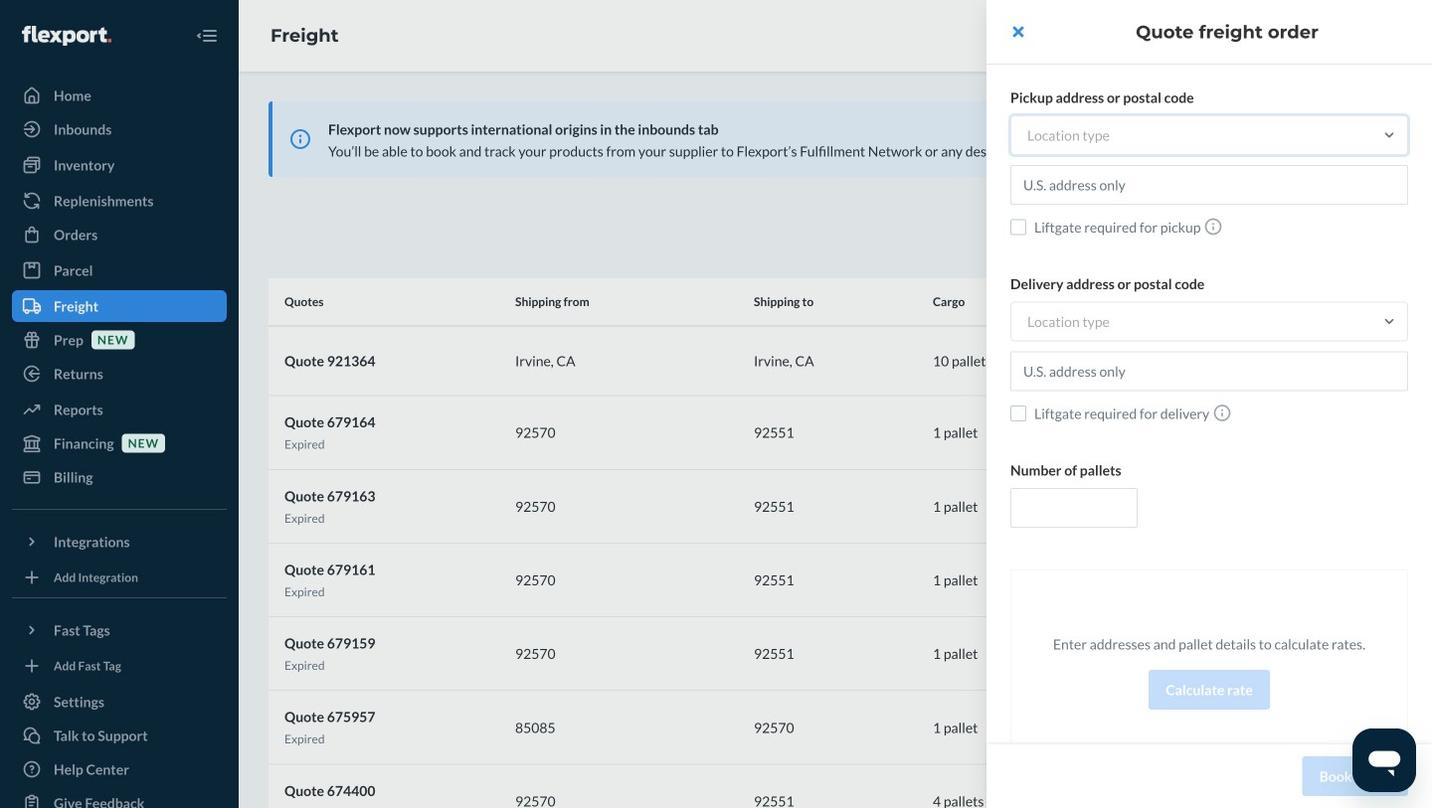 Task type: describe. For each thing, give the bounding box(es) containing it.
close image
[[1013, 24, 1024, 40]]

U.S. address only text field
[[1011, 352, 1409, 391]]



Task type: locate. For each thing, give the bounding box(es) containing it.
U.S. address only text field
[[1011, 165, 1409, 205]]

None checkbox
[[1011, 219, 1027, 235], [1011, 406, 1027, 422], [1011, 219, 1027, 235], [1011, 406, 1027, 422]]

None number field
[[1011, 488, 1138, 528]]



Task type: vqa. For each thing, say whether or not it's contained in the screenshot.
close "icon"
yes



